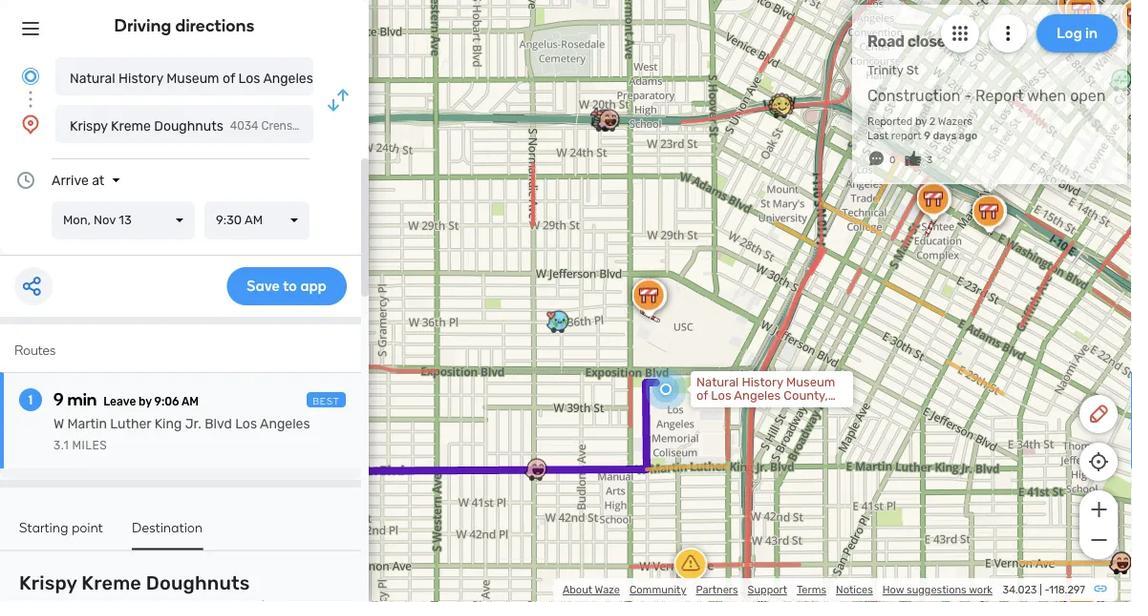 Task type: vqa. For each thing, say whether or not it's contained in the screenshot.
Support
yes



Task type: locate. For each thing, give the bounding box(es) containing it.
9 left min
[[54, 390, 64, 410]]

current location image
[[19, 65, 42, 88]]

driving directions
[[114, 15, 255, 36]]

13
[[119, 213, 132, 228]]

angeles left county in the top of the page
[[263, 70, 313, 86]]

- inside trinity st construction - report when open reported by 2 wazers last report 9 days ago
[[965, 87, 972, 105]]

angeles
[[263, 70, 313, 86], [260, 417, 310, 432]]

0 vertical spatial krispy
[[70, 118, 108, 134]]

luther
[[110, 417, 151, 432]]

starting point button
[[19, 520, 103, 549]]

0 horizontal spatial by
[[139, 396, 152, 409]]

los right blvd
[[235, 417, 257, 432]]

los
[[238, 70, 260, 86], [235, 417, 257, 432]]

closed
[[907, 32, 955, 50]]

terms
[[797, 584, 827, 597]]

0 vertical spatial angeles
[[263, 70, 313, 86]]

1 vertical spatial -
[[1045, 584, 1049, 597]]

am up jr.
[[182, 396, 199, 409]]

by left 2
[[915, 115, 927, 128]]

how suggestions work link
[[883, 584, 993, 597]]

0 vertical spatial krispy kreme doughnuts
[[70, 118, 223, 134]]

krispy kreme doughnuts down 'destination' button
[[19, 573, 250, 595]]

starting
[[19, 520, 68, 536]]

miles
[[72, 440, 107, 453]]

1
[[28, 392, 33, 408]]

1 vertical spatial los
[[235, 417, 257, 432]]

history
[[119, 70, 163, 86]]

best
[[313, 396, 340, 407]]

martin
[[67, 417, 107, 432]]

link image
[[1093, 582, 1108, 597]]

krispy kreme doughnuts button
[[55, 105, 313, 143]]

1 vertical spatial by
[[139, 396, 152, 409]]

9
[[924, 129, 931, 142], [54, 390, 64, 410]]

museum
[[166, 70, 219, 86]]

118.297
[[1049, 584, 1085, 597]]

9:06
[[154, 396, 179, 409]]

0 vertical spatial am
[[245, 213, 263, 228]]

0 vertical spatial -
[[965, 87, 972, 105]]

starting point
[[19, 520, 103, 536]]

0 horizontal spatial 9
[[54, 390, 64, 410]]

0 horizontal spatial am
[[182, 396, 199, 409]]

9 min leave by 9:06 am
[[54, 390, 199, 410]]

1 horizontal spatial am
[[245, 213, 263, 228]]

krispy kreme doughnuts down history
[[70, 118, 223, 134]]

krispy kreme doughnuts
[[70, 118, 223, 134], [19, 573, 250, 595]]

1 horizontal spatial 9
[[924, 129, 931, 142]]

0 vertical spatial doughnuts
[[154, 118, 223, 134]]

king
[[154, 417, 182, 432]]

krispy inside "button"
[[70, 118, 108, 134]]

road
[[868, 32, 905, 50]]

1 vertical spatial am
[[182, 396, 199, 409]]

doughnuts
[[154, 118, 223, 134], [146, 573, 250, 595]]

1 vertical spatial angeles
[[260, 417, 310, 432]]

mon, nov 13 list box
[[52, 202, 195, 240]]

doughnuts down museum
[[154, 118, 223, 134]]

about waze community partners support terms notices how suggestions work
[[563, 584, 993, 597]]

1 horizontal spatial -
[[1045, 584, 1049, 597]]

nov
[[94, 213, 116, 228]]

angeles right blvd
[[260, 417, 310, 432]]

directions
[[175, 15, 255, 36]]

mon, nov 13
[[63, 213, 132, 228]]

kreme down point
[[82, 573, 141, 595]]

doughnuts inside "button"
[[154, 118, 223, 134]]

angeles inside w martin luther king jr. blvd los angeles 3.1 miles
[[260, 417, 310, 432]]

zoom out image
[[1087, 529, 1111, 552]]

location image
[[19, 113, 42, 136]]

by
[[915, 115, 927, 128], [139, 396, 152, 409]]

krispy
[[70, 118, 108, 134], [19, 573, 77, 595]]

angeles inside 'button'
[[263, 70, 313, 86]]

terms link
[[797, 584, 827, 597]]

0 vertical spatial los
[[238, 70, 260, 86]]

partners
[[696, 584, 738, 597]]

-
[[965, 87, 972, 105], [1045, 584, 1049, 597]]

open
[[1070, 87, 1106, 105]]

1 vertical spatial kreme
[[82, 573, 141, 595]]

days
[[933, 129, 957, 142]]

3
[[927, 154, 933, 166]]

- right |
[[1045, 584, 1049, 597]]

0 vertical spatial 9
[[924, 129, 931, 142]]

partners link
[[696, 584, 738, 597]]

1 vertical spatial 9
[[54, 390, 64, 410]]

community
[[630, 584, 687, 597]]

mon,
[[63, 213, 91, 228]]

9 down 2
[[924, 129, 931, 142]]

trinity st construction - report when open reported by 2 wazers last report 9 days ago
[[868, 63, 1106, 142]]

1 vertical spatial krispy kreme doughnuts
[[19, 573, 250, 595]]

am
[[245, 213, 263, 228], [182, 396, 199, 409]]

doughnuts down 'destination' button
[[146, 573, 250, 595]]

kreme down history
[[111, 118, 151, 134]]

by inside 9 min leave by 9:06 am
[[139, 396, 152, 409]]

about
[[563, 584, 593, 597]]

am right 9:30
[[245, 213, 263, 228]]

krispy down natural
[[70, 118, 108, 134]]

leave
[[103, 396, 136, 409]]

0
[[890, 154, 896, 166]]

0 horizontal spatial -
[[965, 87, 972, 105]]

0 vertical spatial by
[[915, 115, 927, 128]]

1 vertical spatial krispy
[[19, 573, 77, 595]]

by left the 9:06
[[139, 396, 152, 409]]

los right of
[[238, 70, 260, 86]]

driving
[[114, 15, 171, 36]]

kreme
[[111, 118, 151, 134], [82, 573, 141, 595]]

construction
[[868, 87, 961, 105]]

about waze link
[[563, 584, 620, 597]]

- up wazers
[[965, 87, 972, 105]]

county
[[317, 70, 362, 86]]

notices link
[[836, 584, 873, 597]]

krispy down starting point button
[[19, 573, 77, 595]]

w martin luther king jr. blvd los angeles 3.1 miles
[[54, 417, 310, 453]]

2
[[930, 115, 936, 128]]

1 horizontal spatial by
[[915, 115, 927, 128]]

0 vertical spatial kreme
[[111, 118, 151, 134]]



Task type: describe. For each thing, give the bounding box(es) containing it.
× link
[[1106, 7, 1123, 26]]

3.1
[[54, 440, 69, 453]]

los inside 'button'
[[238, 70, 260, 86]]

last
[[868, 129, 889, 142]]

jr.
[[185, 417, 201, 432]]

kreme inside "button"
[[111, 118, 151, 134]]

9:30
[[216, 213, 242, 228]]

support link
[[748, 584, 787, 597]]

road closed
[[868, 32, 955, 50]]

×
[[1110, 7, 1118, 26]]

w
[[54, 417, 64, 432]]

34.023 | -118.297
[[1003, 584, 1085, 597]]

9:30 am
[[216, 213, 263, 228]]

am inside list box
[[245, 213, 263, 228]]

how
[[883, 584, 904, 597]]

ago
[[959, 129, 978, 142]]

at
[[92, 172, 104, 188]]

krispy kreme doughnuts inside "button"
[[70, 118, 223, 134]]

pencil image
[[1087, 403, 1110, 426]]

9 inside trinity st construction - report when open reported by 2 wazers last report 9 days ago
[[924, 129, 931, 142]]

los inside w martin luther king jr. blvd los angeles 3.1 miles
[[235, 417, 257, 432]]

arrive
[[52, 172, 89, 188]]

wazers
[[938, 115, 973, 128]]

notices
[[836, 584, 873, 597]]

routes
[[14, 343, 56, 359]]

waze
[[595, 584, 620, 597]]

by inside trinity st construction - report when open reported by 2 wazers last report 9 days ago
[[915, 115, 927, 128]]

natural
[[70, 70, 115, 86]]

34.023
[[1003, 584, 1037, 597]]

9:30 am list box
[[204, 202, 310, 240]]

natural history museum of los angeles county
[[70, 70, 362, 86]]

natural history museum of los angeles county button
[[55, 57, 362, 96]]

when
[[1027, 87, 1067, 105]]

destination button
[[132, 520, 203, 551]]

community link
[[630, 584, 687, 597]]

trinity
[[868, 63, 903, 78]]

report
[[891, 129, 922, 142]]

1 vertical spatial doughnuts
[[146, 573, 250, 595]]

reported
[[868, 115, 913, 128]]

work
[[969, 584, 993, 597]]

arrive at
[[52, 172, 104, 188]]

am inside 9 min leave by 9:06 am
[[182, 396, 199, 409]]

zoom in image
[[1087, 499, 1111, 522]]

blvd
[[205, 417, 232, 432]]

destination
[[132, 520, 203, 536]]

report
[[976, 87, 1024, 105]]

suggestions
[[907, 584, 967, 597]]

point
[[72, 520, 103, 536]]

of
[[223, 70, 235, 86]]

min
[[67, 390, 97, 410]]

support
[[748, 584, 787, 597]]

st
[[906, 63, 919, 78]]

|
[[1040, 584, 1042, 597]]

clock image
[[14, 169, 37, 192]]



